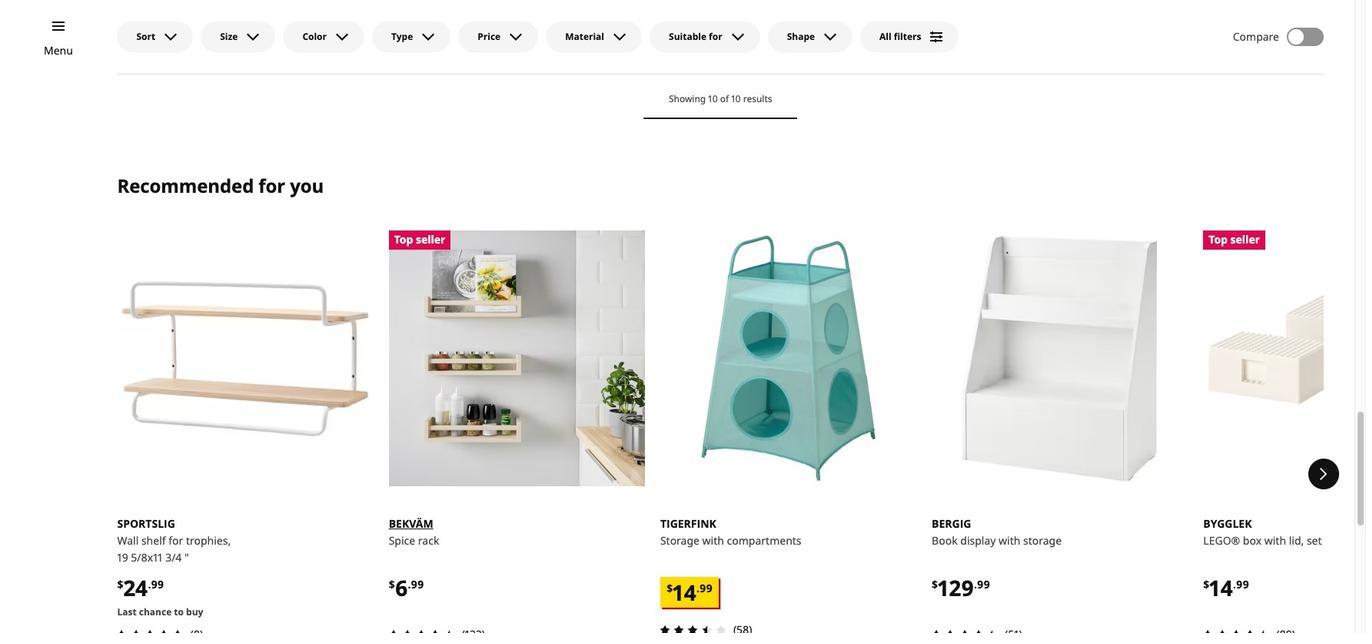 Task type: vqa. For each thing, say whether or not it's contained in the screenshot.
24
yes



Task type: locate. For each thing, give the bounding box(es) containing it.
$
[[117, 577, 123, 592], [389, 577, 395, 592], [932, 577, 938, 592], [1204, 577, 1210, 592], [667, 582, 673, 596]]

. for rack
[[408, 577, 411, 592]]

with left lid,
[[1265, 534, 1287, 548]]

2 horizontal spatial with
[[1265, 534, 1287, 548]]

1 horizontal spatial 14
[[1210, 574, 1234, 603]]

. for shelf
[[148, 577, 151, 592]]

bekväm spice rack
[[389, 517, 439, 548]]

with inside bygglek lego® box with lid, set of 3
[[1265, 534, 1287, 548]]

99 for shelf
[[151, 577, 164, 592]]

1 top seller link from the left
[[389, 230, 645, 487]]

showing 10 of 10 results
[[669, 92, 773, 105]]

top for 6
[[394, 233, 413, 247]]

1 horizontal spatial top seller link
[[1204, 230, 1367, 487]]

1 vertical spatial for
[[259, 173, 285, 198]]

129
[[938, 574, 974, 603]]

for
[[709, 30, 723, 43], [259, 173, 285, 198], [169, 534, 183, 548]]

review: 3.7 out of 5 stars. total reviews: 58 image
[[656, 622, 730, 634]]

1 seller from the left
[[416, 233, 446, 247]]

2 seller from the left
[[1231, 233, 1260, 247]]

1 horizontal spatial top
[[1209, 233, 1228, 247]]

all filters button
[[861, 22, 959, 52]]

top for 14
[[1209, 233, 1228, 247]]

for up '3/4'
[[169, 534, 183, 548]]

price button
[[459, 22, 538, 52]]

$ 14 . 99
[[1204, 574, 1250, 603], [667, 578, 713, 607]]

2 vertical spatial for
[[169, 534, 183, 548]]

size button
[[201, 22, 276, 52]]

for left you
[[259, 173, 285, 198]]

. inside $ 129 . 99
[[974, 577, 978, 592]]

filters
[[894, 30, 922, 43]]

1 top seller from the left
[[394, 233, 446, 247]]

for inside popup button
[[709, 30, 723, 43]]

1 horizontal spatial for
[[259, 173, 285, 198]]

$ down the lego®
[[1204, 577, 1210, 592]]

0 horizontal spatial for
[[169, 534, 183, 548]]

lid,
[[1289, 534, 1304, 548]]

$ down 19
[[117, 577, 123, 592]]

of left results
[[720, 92, 729, 105]]

99 inside $ 6 . 99
[[411, 577, 424, 592]]

99 for display
[[978, 577, 990, 592]]

nc
[[549, 5, 564, 20]]

2 top seller link from the left
[[1204, 230, 1367, 487]]

99 down box
[[1237, 577, 1250, 592]]

display
[[961, 534, 996, 548]]

10
[[709, 92, 718, 105], [732, 92, 741, 105]]

with down tigerfink
[[703, 534, 724, 548]]

14 up review: 4.5 out of 5 stars. total reviews: 89 image
[[1210, 574, 1234, 603]]

menu
[[44, 43, 73, 58]]

.
[[148, 577, 151, 592], [408, 577, 411, 592], [974, 577, 978, 592], [1234, 577, 1237, 592], [697, 582, 700, 596]]

top seller for 6
[[394, 233, 446, 247]]

$ down book
[[932, 577, 938, 592]]

. down spice
[[408, 577, 411, 592]]

0 horizontal spatial with
[[703, 534, 724, 548]]

99 right 6
[[411, 577, 424, 592]]

14 up review: 3.7 out of 5 stars. total reviews: 58 image
[[673, 578, 697, 607]]

1 top from the left
[[394, 233, 413, 247]]

0 horizontal spatial 10
[[709, 92, 718, 105]]

tigerfink storage with compartments, turquoise image
[[660, 230, 917, 487]]

99 right the 24
[[151, 577, 164, 592]]

1 with from the left
[[703, 534, 724, 548]]

10 left results
[[732, 92, 741, 105]]

top seller link
[[389, 230, 645, 487], [1204, 230, 1367, 487]]

$ down spice
[[389, 577, 395, 592]]

$ inside $ 24 . 99
[[117, 577, 123, 592]]

of left 3
[[1325, 534, 1335, 548]]

of
[[720, 92, 729, 105], [1325, 534, 1335, 548]]

with inside "bergig book display with storage"
[[999, 534, 1021, 548]]

1 horizontal spatial seller
[[1231, 233, 1260, 247]]

review: 4.3 out of 5 stars. total reviews: 51 image
[[928, 626, 1002, 634]]

seller for 6
[[416, 233, 446, 247]]

lego®
[[1204, 534, 1241, 548]]

sportslig wall shelf for trophies, 19 5/8x11 3/4 "
[[117, 517, 231, 565]]

with
[[703, 534, 724, 548], [999, 534, 1021, 548], [1265, 534, 1287, 548]]

bergig book display with storage, white image
[[932, 230, 1188, 487]]

book
[[932, 534, 958, 548]]

2 top seller from the left
[[1209, 233, 1260, 247]]

seller
[[416, 233, 446, 247], [1231, 233, 1260, 247]]

99 inside $ 24 . 99
[[151, 577, 164, 592]]

for right suitable
[[709, 30, 723, 43]]

top
[[394, 233, 413, 247], [1209, 233, 1228, 247]]

. down display
[[974, 577, 978, 592]]

0 horizontal spatial top seller link
[[389, 230, 645, 487]]

top seller link for 6
[[389, 230, 645, 487]]

1 vertical spatial of
[[1325, 534, 1335, 548]]

2 top from the left
[[1209, 233, 1228, 247]]

$ 14 . 99 up review: 4.5 out of 5 stars. total reviews: 89 image
[[1204, 574, 1250, 603]]

0 vertical spatial for
[[709, 30, 723, 43]]

suitable for
[[669, 30, 723, 43]]

1 horizontal spatial top seller
[[1209, 233, 1260, 247]]

0 horizontal spatial seller
[[416, 233, 446, 247]]

spice
[[389, 534, 415, 548]]

. for box
[[1234, 577, 1237, 592]]

box
[[1243, 534, 1262, 548]]

1 horizontal spatial of
[[1325, 534, 1335, 548]]

material
[[565, 30, 604, 43]]

shape button
[[768, 22, 853, 52]]

$ inside $ 6 . 99
[[389, 577, 395, 592]]

2 horizontal spatial for
[[709, 30, 723, 43]]

. inside $ 6 . 99
[[408, 577, 411, 592]]

0 horizontal spatial top
[[394, 233, 413, 247]]

. down 5/8x11 in the bottom left of the page
[[148, 577, 151, 592]]

compare
[[1233, 29, 1280, 44]]

3
[[1338, 534, 1344, 548]]

0 horizontal spatial $ 14 . 99
[[667, 578, 713, 607]]

99 up review: 3.7 out of 5 stars. total reviews: 58 image
[[700, 582, 713, 596]]

with right display
[[999, 534, 1021, 548]]

. up review: 4.5 out of 5 stars. total reviews: 89 image
[[1234, 577, 1237, 592]]

of inside bygglek lego® box with lid, set of 3
[[1325, 534, 1335, 548]]

99 inside $ 129 . 99
[[978, 577, 990, 592]]

1 horizontal spatial with
[[999, 534, 1021, 548]]

0 vertical spatial of
[[720, 92, 729, 105]]

tigerfink
[[660, 517, 717, 531]]

$ inside $ 129 . 99
[[932, 577, 938, 592]]

. inside $ 24 . 99
[[148, 577, 151, 592]]

$ 14 . 99 up review: 3.7 out of 5 stars. total reviews: 58 image
[[667, 578, 713, 607]]

type button
[[372, 22, 451, 52]]

3 with from the left
[[1265, 534, 1287, 548]]

0 horizontal spatial top seller
[[394, 233, 446, 247]]

2 10 from the left
[[732, 92, 741, 105]]

price
[[478, 30, 501, 43]]

for for suitable
[[709, 30, 723, 43]]

99
[[151, 577, 164, 592], [411, 577, 424, 592], [978, 577, 990, 592], [1237, 577, 1250, 592], [700, 582, 713, 596]]

last chance to buy
[[117, 606, 203, 619]]

2 with from the left
[[999, 534, 1021, 548]]

14
[[1210, 574, 1234, 603], [673, 578, 697, 607]]

sportslig
[[117, 517, 175, 531]]

review: 4.7 out of 5 stars. total reviews: 132 image
[[384, 626, 459, 634]]

color
[[303, 30, 327, 43]]

1 horizontal spatial 10
[[732, 92, 741, 105]]

rack
[[418, 534, 439, 548]]

99 for rack
[[411, 577, 424, 592]]

all filters
[[880, 30, 922, 43]]

99 right 129
[[978, 577, 990, 592]]

shelf
[[141, 534, 166, 548]]

in stock at charlotte, nc
[[442, 5, 564, 20]]

top seller
[[394, 233, 446, 247], [1209, 233, 1260, 247]]

with for 14
[[1265, 534, 1287, 548]]

showing
[[669, 92, 706, 105]]

0 horizontal spatial of
[[720, 92, 729, 105]]

recommended for you
[[117, 173, 324, 198]]

10 right showing
[[709, 92, 718, 105]]



Task type: describe. For each thing, give the bounding box(es) containing it.
$ 129 . 99
[[932, 574, 990, 603]]

$ for bekväm spice rack
[[389, 577, 395, 592]]

top seller link for 14
[[1204, 230, 1367, 487]]

$ for bygglek lego® box with lid, set of 3
[[1204, 577, 1210, 592]]

chance
[[139, 606, 172, 619]]

menu button
[[44, 42, 73, 59]]

set
[[1307, 534, 1322, 548]]

shape
[[787, 30, 815, 43]]

material button
[[546, 22, 642, 52]]

99 for box
[[1237, 577, 1250, 592]]

at
[[484, 5, 494, 20]]

storage
[[1024, 534, 1062, 548]]

6
[[395, 574, 408, 603]]

storage
[[660, 534, 700, 548]]

bekväm spice rack, aspen image
[[389, 230, 645, 487]]

. up review: 3.7 out of 5 stars. total reviews: 58 image
[[697, 582, 700, 596]]

review: 5 out of 5 stars. total reviews: 8 image
[[113, 626, 187, 634]]

3/4
[[165, 551, 182, 565]]

recommended
[[117, 173, 254, 198]]

sort button
[[117, 22, 193, 52]]

suitable for button
[[650, 22, 760, 52]]

top seller for 14
[[1209, 233, 1260, 247]]

bergig book display with storage
[[932, 517, 1062, 548]]

suitable
[[669, 30, 707, 43]]

bygglek lego® box with lid, set of 3
[[1204, 517, 1344, 548]]

$ for sportslig wall shelf for trophies, 19 5/8x11 3/4 "
[[117, 577, 123, 592]]

buy
[[186, 606, 203, 619]]

sportslig wall shelf for trophies, white/birch, 19 5/8x11 3/4 " image
[[117, 230, 373, 487]]

tigerfink storage with compartments
[[660, 517, 802, 548]]

$ 24 . 99
[[117, 574, 164, 603]]

bygglek
[[1204, 517, 1252, 531]]

for inside sportslig wall shelf for trophies, 19 5/8x11 3/4 "
[[169, 534, 183, 548]]

with inside tigerfink storage with compartments
[[703, 534, 724, 548]]

last
[[117, 606, 137, 619]]

24
[[123, 574, 148, 603]]

. for display
[[974, 577, 978, 592]]

1 10 from the left
[[709, 92, 718, 105]]

color button
[[283, 22, 365, 52]]

1 horizontal spatial $ 14 . 99
[[1204, 574, 1250, 603]]

trophies,
[[186, 534, 231, 548]]

$ 6 . 99
[[389, 574, 424, 603]]

stock
[[455, 5, 481, 20]]

sort
[[136, 30, 155, 43]]

you
[[290, 173, 324, 198]]

compartments
[[727, 534, 802, 548]]

all
[[880, 30, 892, 43]]

to
[[174, 606, 184, 619]]

with for 129
[[999, 534, 1021, 548]]

seller for 14
[[1231, 233, 1260, 247]]

19
[[117, 551, 128, 565]]

"
[[185, 551, 189, 565]]

5/8x11
[[131, 551, 163, 565]]

size
[[220, 30, 238, 43]]

0 horizontal spatial 14
[[673, 578, 697, 607]]

bygglek lego® box with lid, set of 3, white image
[[1204, 230, 1367, 487]]

for for recommended
[[259, 173, 285, 198]]

bergig
[[932, 517, 972, 531]]

$ for bergig book display with storage
[[932, 577, 938, 592]]

bekväm
[[389, 517, 433, 531]]

charlotte,
[[497, 5, 547, 20]]

type
[[391, 30, 413, 43]]

review: 4.5 out of 5 stars. total reviews: 89 image
[[1199, 626, 1274, 634]]

in
[[442, 5, 452, 20]]

wall
[[117, 534, 139, 548]]

results
[[743, 92, 773, 105]]

$ up review: 3.7 out of 5 stars. total reviews: 58 image
[[667, 582, 673, 596]]



